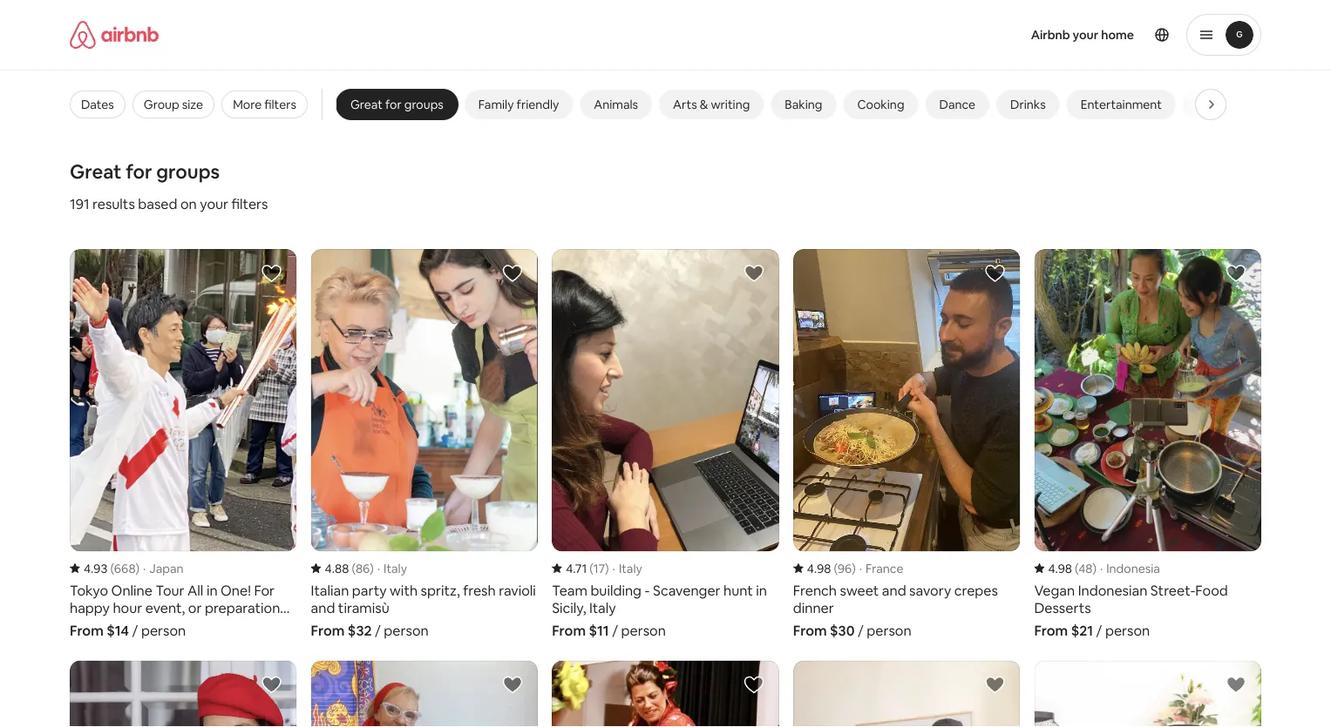 Task type: locate. For each thing, give the bounding box(es) containing it.
/ inside french sweet and savory crepes dinner group
[[858, 622, 864, 640]]

1 horizontal spatial · italy
[[612, 561, 642, 577]]

· italy inside italian party with spritz, fresh ravioli and tiramisù group
[[377, 561, 407, 577]]

save this experience image inside tokyo online tour all in one! for happy hour event, or preparation for the trip! group
[[261, 263, 282, 284]]

1 horizontal spatial great
[[350, 97, 383, 112]]

from left $30 at bottom
[[793, 622, 827, 640]]

your
[[1073, 27, 1099, 43], [200, 195, 228, 213]]

rating 4.98 out of 5; 96 reviews image
[[793, 561, 856, 577]]

fitness element
[[1197, 97, 1236, 112]]

/ inside tokyo online tour all in one! for happy hour event, or preparation for the trip! group
[[132, 622, 138, 640]]

) inside 'vegan indonesian street-food desserts' group
[[1093, 561, 1097, 577]]

191
[[70, 195, 89, 213]]

writing
[[711, 97, 750, 112]]

rating 4.71 out of 5; 17 reviews image
[[552, 561, 609, 577]]

( for $14
[[110, 561, 114, 577]]

· japan
[[143, 561, 184, 577]]

person inside french sweet and savory crepes dinner group
[[867, 622, 911, 640]]

( for $21
[[1075, 561, 1078, 577]]

0 horizontal spatial great for groups
[[70, 159, 220, 184]]

filters
[[264, 97, 296, 112], [231, 195, 268, 213]]

from for from $32 / person
[[311, 622, 345, 640]]

5 / from the left
[[1096, 622, 1102, 640]]

save this experience image inside 'vegan indonesian street-food desserts' group
[[1226, 263, 1247, 284]]

person right $32
[[384, 622, 429, 640]]

cooking button
[[843, 90, 918, 119]]

) left · indonesia
[[1093, 561, 1097, 577]]

4 / from the left
[[858, 622, 864, 640]]

· italy
[[377, 561, 407, 577], [612, 561, 642, 577]]

1 horizontal spatial 4.98
[[1048, 561, 1072, 577]]

4.98 left the 48
[[1048, 561, 1072, 577]]

5 from from the left
[[1034, 622, 1068, 640]]

from inside team building - scavenger hunt in sicily, italy group
[[552, 622, 586, 640]]

&
[[700, 97, 708, 112]]

( inside 'vegan indonesian street-food desserts' group
[[1075, 561, 1078, 577]]

4 ) from the left
[[852, 561, 856, 577]]

( for $32
[[352, 561, 356, 577]]

· for $14
[[143, 561, 146, 577]]

· inside 'vegan indonesian street-food desserts' group
[[1100, 561, 1103, 577]]

1 vertical spatial groups
[[156, 159, 220, 184]]

from left $11
[[552, 622, 586, 640]]

1 · italy from the left
[[377, 561, 407, 577]]

· for $11
[[612, 561, 615, 577]]

save this experience image
[[261, 263, 282, 284], [502, 263, 523, 284], [984, 263, 1005, 284], [1226, 263, 1247, 284], [743, 675, 764, 696], [984, 675, 1005, 696], [1226, 675, 1247, 696]]

0 vertical spatial for
[[385, 97, 402, 112]]

italy
[[384, 561, 407, 577], [619, 561, 642, 577]]

person inside italian party with spritz, fresh ravioli and tiramisù group
[[384, 622, 429, 640]]

/ inside team building - scavenger hunt in sicily, italy group
[[612, 622, 618, 640]]

/ for from $21
[[1096, 622, 1102, 640]]

/ right $32
[[375, 622, 381, 640]]

2 ) from the left
[[370, 561, 374, 577]]

from for from $11 / person
[[552, 622, 586, 640]]

groups
[[404, 97, 444, 112], [156, 159, 220, 184]]

4.98
[[807, 561, 831, 577], [1048, 561, 1072, 577]]

entertainment button
[[1067, 90, 1176, 119]]

· italy inside team building - scavenger hunt in sicily, italy group
[[612, 561, 642, 577]]

1 vertical spatial great for groups
[[70, 159, 220, 184]]

1 horizontal spatial great for groups
[[350, 97, 444, 112]]

)
[[136, 561, 140, 577], [370, 561, 374, 577], [605, 561, 609, 577], [852, 561, 856, 577], [1093, 561, 1097, 577]]

family friendly
[[478, 97, 559, 112]]

·
[[143, 561, 146, 577], [377, 561, 380, 577], [612, 561, 615, 577], [859, 561, 862, 577], [1100, 561, 1103, 577]]

great for groups
[[350, 97, 444, 112], [70, 159, 220, 184]]

/ right $14
[[132, 622, 138, 640]]

arts & writing
[[673, 97, 750, 112]]

3 person from the left
[[621, 622, 666, 640]]

0 horizontal spatial 4.98
[[807, 561, 831, 577]]

based
[[138, 195, 177, 213]]

0 horizontal spatial groups
[[156, 159, 220, 184]]

0 horizontal spatial italy
[[384, 561, 407, 577]]

( inside team building - scavenger hunt in sicily, italy group
[[590, 561, 593, 577]]

0 vertical spatial your
[[1073, 27, 1099, 43]]

1 vertical spatial for
[[126, 159, 152, 184]]

· inside tokyo online tour all in one! for happy hour event, or preparation for the trip! group
[[143, 561, 146, 577]]

0 horizontal spatial · italy
[[377, 561, 407, 577]]

2 from from the left
[[311, 622, 345, 640]]

0 horizontal spatial great
[[70, 159, 122, 184]]

5 · from the left
[[1100, 561, 1103, 577]]

person inside 'vegan indonesian street-food desserts' group
[[1105, 622, 1150, 640]]

1 person from the left
[[141, 622, 186, 640]]

1 horizontal spatial for
[[385, 97, 402, 112]]

) left · japan
[[136, 561, 140, 577]]

your left home
[[1073, 27, 1099, 43]]

groups up the on
[[156, 159, 220, 184]]

/ inside italian party with spritz, fresh ravioli and tiramisù group
[[375, 622, 381, 640]]

/ for from $11
[[612, 622, 618, 640]]

3 from from the left
[[552, 622, 586, 640]]

tokyo online tour all in one! for happy hour event, or preparation for the trip! group
[[70, 249, 297, 640]]

3 / from the left
[[612, 622, 618, 640]]

· for $32
[[377, 561, 380, 577]]

from inside italian party with spritz, fresh ravioli and tiramisù group
[[311, 622, 345, 640]]

0 horizontal spatial save this experience image
[[261, 675, 282, 696]]

dance element
[[939, 97, 976, 112]]

· italy right the 17
[[612, 561, 642, 577]]

( inside italian party with spritz, fresh ravioli and tiramisù group
[[352, 561, 356, 577]]

/ right $21
[[1096, 622, 1102, 640]]

/ right $30 at bottom
[[858, 622, 864, 640]]

· right 86
[[377, 561, 380, 577]]

4.98 left the 96 in the bottom right of the page
[[807, 561, 831, 577]]

dance button
[[925, 90, 989, 119]]

size
[[182, 97, 203, 112]]

save this experience image
[[743, 263, 764, 284], [261, 675, 282, 696], [502, 675, 523, 696]]

5 ( from the left
[[1075, 561, 1078, 577]]

· inside italian party with spritz, fresh ravioli and tiramisù group
[[377, 561, 380, 577]]

) for from $11
[[605, 561, 609, 577]]

family friendly element
[[478, 97, 559, 112]]

2 horizontal spatial save this experience image
[[743, 263, 764, 284]]

for
[[385, 97, 402, 112], [126, 159, 152, 184]]

2 italy from the left
[[619, 561, 642, 577]]

person right $14
[[141, 622, 186, 640]]

arts
[[673, 97, 697, 112]]

· right the 17
[[612, 561, 615, 577]]

( left · indonesia
[[1075, 561, 1078, 577]]

4 person from the left
[[867, 622, 911, 640]]

0 horizontal spatial for
[[126, 159, 152, 184]]

4 from from the left
[[793, 622, 827, 640]]

4 ( from the left
[[834, 561, 838, 577]]

person
[[141, 622, 186, 640], [384, 622, 429, 640], [621, 622, 666, 640], [867, 622, 911, 640], [1105, 622, 1150, 640]]

1 ( from the left
[[110, 561, 114, 577]]

filters right more
[[264, 97, 296, 112]]

191 results based on your filters
[[70, 195, 268, 213]]

0 vertical spatial groups
[[404, 97, 444, 112]]

5 person from the left
[[1105, 622, 1150, 640]]

1 from from the left
[[70, 622, 104, 640]]

668
[[114, 561, 136, 577]]

cooking element
[[857, 97, 904, 112]]

arts & writing element
[[673, 97, 750, 112]]

1 4.98 from the left
[[807, 561, 831, 577]]

person right $11
[[621, 622, 666, 640]]

) left · france
[[852, 561, 856, 577]]

from inside 'vegan indonesian street-food desserts' group
[[1034, 622, 1068, 640]]

) for from $30
[[852, 561, 856, 577]]

48
[[1078, 561, 1093, 577]]

4.98 inside 'vegan indonesian street-food desserts' group
[[1048, 561, 1072, 577]]

4.98 ( 96 )
[[807, 561, 856, 577]]

( inside french sweet and savory crepes dinner group
[[834, 561, 838, 577]]

2 person from the left
[[384, 622, 429, 640]]

( right 4.93
[[110, 561, 114, 577]]

4.98 inside french sweet and savory crepes dinner group
[[807, 561, 831, 577]]

( right 4.88
[[352, 561, 356, 577]]

1 horizontal spatial your
[[1073, 27, 1099, 43]]

/
[[132, 622, 138, 640], [375, 622, 381, 640], [612, 622, 618, 640], [858, 622, 864, 640], [1096, 622, 1102, 640]]

great
[[350, 97, 383, 112], [70, 159, 122, 184]]

from left $32
[[311, 622, 345, 640]]

· inside french sweet and savory crepes dinner group
[[859, 561, 862, 577]]

1 vertical spatial great
[[70, 159, 122, 184]]

results
[[92, 195, 135, 213]]

1 vertical spatial your
[[200, 195, 228, 213]]

1 / from the left
[[132, 622, 138, 640]]

baking
[[785, 97, 822, 112]]

1 horizontal spatial italy
[[619, 561, 642, 577]]

( left · france
[[834, 561, 838, 577]]

0 vertical spatial great for groups
[[350, 97, 444, 112]]

) right 4.71
[[605, 561, 609, 577]]

from $11 / person
[[552, 622, 666, 640]]

italy for from $11
[[619, 561, 642, 577]]

3 · from the left
[[612, 561, 615, 577]]

italy right the 17
[[619, 561, 642, 577]]

$21
[[1071, 622, 1093, 640]]

groups inside great for groups button
[[404, 97, 444, 112]]

italy right 86
[[384, 561, 407, 577]]

) inside french sweet and savory crepes dinner group
[[852, 561, 856, 577]]

from inside tokyo online tour all in one! for happy hour event, or preparation for the trip! group
[[70, 622, 104, 640]]

2 4.98 from the left
[[1048, 561, 1072, 577]]

from
[[70, 622, 104, 640], [311, 622, 345, 640], [552, 622, 586, 640], [793, 622, 827, 640], [1034, 622, 1068, 640]]

italy for from $32
[[384, 561, 407, 577]]

17
[[593, 561, 605, 577]]

$32
[[348, 622, 372, 640]]

4 · from the left
[[859, 561, 862, 577]]

$11
[[589, 622, 609, 640]]

1 horizontal spatial groups
[[404, 97, 444, 112]]

· for $21
[[1100, 561, 1103, 577]]

person right $21
[[1105, 622, 1150, 640]]

( inside tokyo online tour all in one! for happy hour event, or preparation for the trip! group
[[110, 561, 114, 577]]

( right 4.71
[[590, 561, 593, 577]]

) right 4.88
[[370, 561, 374, 577]]

from left $21
[[1034, 622, 1068, 640]]

airbnb your home link
[[1020, 17, 1145, 53]]

italy inside italian party with spritz, fresh ravioli and tiramisù group
[[384, 561, 407, 577]]

fitness
[[1197, 97, 1236, 112]]

· right the 48
[[1100, 561, 1103, 577]]

) inside team building - scavenger hunt in sicily, italy group
[[605, 561, 609, 577]]

great inside great for groups button
[[350, 97, 383, 112]]

person for from $30 / person
[[867, 622, 911, 640]]

· italy right 86
[[377, 561, 407, 577]]

french sweet and savory crepes dinner group
[[793, 249, 1020, 640]]

group
[[144, 97, 179, 112]]

home
[[1101, 27, 1134, 43]]

cooking
[[857, 97, 904, 112]]

more
[[233, 97, 262, 112]]

from inside french sweet and savory crepes dinner group
[[793, 622, 827, 640]]

on
[[180, 195, 197, 213]]

from left $14
[[70, 622, 104, 640]]

dates button
[[70, 91, 125, 119]]

/ inside 'vegan indonesian street-food desserts' group
[[1096, 622, 1102, 640]]

· inside team building - scavenger hunt in sicily, italy group
[[612, 561, 615, 577]]

0 vertical spatial filters
[[264, 97, 296, 112]]

entertainment
[[1081, 97, 1162, 112]]

5 ) from the left
[[1093, 561, 1097, 577]]

rating 4.88 out of 5; 86 reviews image
[[311, 561, 374, 577]]

1 · from the left
[[143, 561, 146, 577]]

) inside tokyo online tour all in one! for happy hour event, or preparation for the trip! group
[[136, 561, 140, 577]]

· france
[[859, 561, 903, 577]]

person inside team building - scavenger hunt in sicily, italy group
[[621, 622, 666, 640]]

( for $30
[[834, 561, 838, 577]]

from for from $14 / person
[[70, 622, 104, 640]]

your right the on
[[200, 195, 228, 213]]

person for from $11 / person
[[621, 622, 666, 640]]

italy inside team building - scavenger hunt in sicily, italy group
[[619, 561, 642, 577]]

2 ( from the left
[[352, 561, 356, 577]]

2 · from the left
[[377, 561, 380, 577]]

$14
[[107, 622, 129, 640]]

person for from $32 / person
[[384, 622, 429, 640]]

· right the 96 in the bottom right of the page
[[859, 561, 862, 577]]

) inside italian party with spritz, fresh ravioli and tiramisù group
[[370, 561, 374, 577]]

vegan indonesian street-food desserts group
[[1034, 249, 1261, 640]]

2 · italy from the left
[[612, 561, 642, 577]]

great for groups inside button
[[350, 97, 444, 112]]

drinks button
[[996, 90, 1060, 119]]

3 ) from the left
[[605, 561, 609, 577]]

filters right the on
[[231, 195, 268, 213]]

1 italy from the left
[[384, 561, 407, 577]]

person right $30 at bottom
[[867, 622, 911, 640]]

4.88 ( 86 )
[[325, 561, 374, 577]]

/ right $11
[[612, 622, 618, 640]]

(
[[110, 561, 114, 577], [352, 561, 356, 577], [590, 561, 593, 577], [834, 561, 838, 577], [1075, 561, 1078, 577]]

animals element
[[594, 97, 638, 112]]

3 ( from the left
[[590, 561, 593, 577]]

airbnb your home
[[1031, 27, 1134, 43]]

person inside tokyo online tour all in one! for happy hour event, or preparation for the trip! group
[[141, 622, 186, 640]]

0 vertical spatial great
[[350, 97, 383, 112]]

· italy for from $32
[[377, 561, 407, 577]]

2 / from the left
[[375, 622, 381, 640]]

· right 668
[[143, 561, 146, 577]]

1 ) from the left
[[136, 561, 140, 577]]

save this experience image inside team building - scavenger hunt in sicily, italy group
[[743, 263, 764, 284]]

groups left family
[[404, 97, 444, 112]]

group size
[[144, 97, 203, 112]]



Task type: describe. For each thing, give the bounding box(es) containing it.
more filters
[[233, 97, 296, 112]]

arts & writing button
[[659, 90, 764, 119]]

for inside button
[[385, 97, 402, 112]]

( for $11
[[590, 561, 593, 577]]

) for from $32
[[370, 561, 374, 577]]

· indonesia
[[1100, 561, 1160, 577]]

4.98 for $21
[[1048, 561, 1072, 577]]

4.98 for $30
[[807, 561, 831, 577]]

4.98 ( 48 )
[[1048, 561, 1097, 577]]

team building - scavenger hunt in sicily, italy group
[[552, 249, 779, 640]]

· for $30
[[859, 561, 862, 577]]

from for from $30 / person
[[793, 622, 827, 640]]

drinks element
[[1010, 97, 1046, 112]]

animals
[[594, 97, 638, 112]]

/ for from $14
[[132, 622, 138, 640]]

dance
[[939, 97, 976, 112]]

4.71
[[566, 561, 587, 577]]

4.93 ( 668 )
[[84, 561, 140, 577]]

rating 4.98 out of 5; 48 reviews image
[[1034, 561, 1097, 577]]

animals button
[[580, 90, 652, 119]]

1 vertical spatial filters
[[231, 195, 268, 213]]

baking element
[[785, 97, 822, 112]]

person for from $21 / person
[[1105, 622, 1150, 640]]

airbnb
[[1031, 27, 1070, 43]]

0 horizontal spatial your
[[200, 195, 228, 213]]

) for from $21
[[1093, 561, 1097, 577]]

dates
[[81, 97, 114, 112]]

filters inside button
[[264, 97, 296, 112]]

/ for from $30
[[858, 622, 864, 640]]

profile element
[[817, 0, 1261, 70]]

from $30 / person
[[793, 622, 911, 640]]

person for from $14 / person
[[141, 622, 186, 640]]

great for groups element
[[350, 97, 444, 112]]

4.88
[[325, 561, 349, 577]]

· italy for from $11
[[612, 561, 642, 577]]

italian party with spritz, fresh ravioli and tiramisù group
[[311, 249, 538, 640]]

1 horizontal spatial save this experience image
[[502, 675, 523, 696]]

4.71 ( 17 )
[[566, 561, 609, 577]]

from $21 / person
[[1034, 622, 1150, 640]]

drinks
[[1010, 97, 1046, 112]]

friendly
[[517, 97, 559, 112]]

japan
[[149, 561, 184, 577]]

) for from $14
[[136, 561, 140, 577]]

more filters button
[[222, 91, 308, 119]]

group size button
[[132, 91, 215, 119]]

baking button
[[771, 90, 836, 119]]

/ for from $32
[[375, 622, 381, 640]]

indonesia
[[1106, 561, 1160, 577]]

fitness button
[[1183, 90, 1250, 119]]

86
[[356, 561, 370, 577]]

4.93
[[84, 561, 108, 577]]

family
[[478, 97, 514, 112]]

$30
[[830, 622, 855, 640]]

family friendly button
[[464, 90, 573, 119]]

from $32 / person
[[311, 622, 429, 640]]

from for from $21 / person
[[1034, 622, 1068, 640]]

great for groups button
[[336, 90, 457, 119]]

rating 4.93 out of 5; 668 reviews image
[[70, 561, 140, 577]]

from $14 / person
[[70, 622, 186, 640]]

96
[[838, 561, 852, 577]]

france
[[866, 561, 903, 577]]

entertainment element
[[1081, 97, 1162, 112]]

your inside "profile" element
[[1073, 27, 1099, 43]]



Task type: vqa. For each thing, say whether or not it's contained in the screenshot.
200 in the right of the page
no



